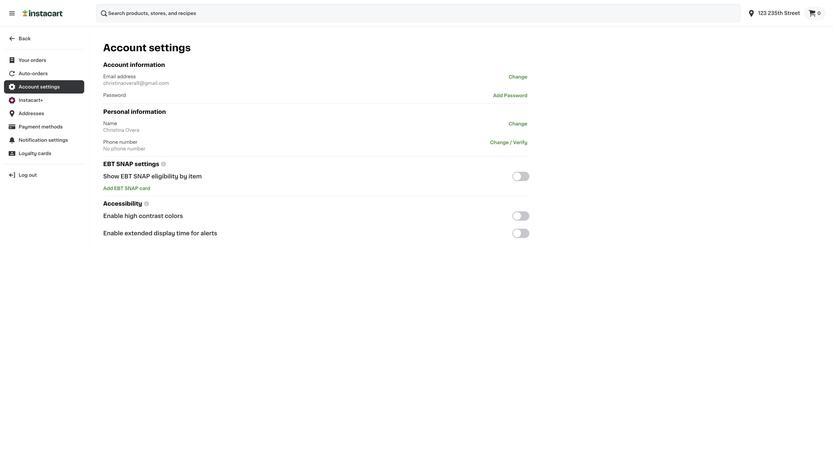 Task type: describe. For each thing, give the bounding box(es) containing it.
back
[[19, 36, 31, 41]]

change for account information
[[509, 75, 527, 79]]

contrast
[[139, 214, 163, 219]]

christinaovera9@gmail.com
[[103, 81, 169, 86]]

account information
[[103, 62, 165, 68]]

1 horizontal spatial account settings
[[103, 43, 191, 53]]

change button for account information
[[507, 73, 529, 81]]

snap for add ebt snap card
[[125, 186, 138, 191]]

address
[[117, 74, 136, 79]]

0 vertical spatial snap
[[116, 162, 133, 167]]

add ebt snap card link
[[103, 186, 150, 191]]

for
[[191, 231, 199, 236]]

add for add ebt snap card
[[103, 186, 113, 191]]

phone number no phone number
[[103, 140, 145, 151]]

enable extended display time for alerts
[[103, 231, 217, 236]]

your orders link
[[4, 54, 84, 67]]

enable high contrast colors
[[103, 214, 183, 219]]

accessibility
[[103, 201, 142, 207]]

0 button
[[804, 7, 826, 20]]

no
[[103, 147, 110, 151]]

instacart logo image
[[23, 9, 63, 17]]

overa
[[125, 128, 139, 133]]

cards
[[38, 151, 51, 156]]

display
[[154, 231, 175, 236]]

add password button
[[491, 92, 529, 99]]

phone
[[111, 147, 126, 151]]

add password
[[493, 93, 527, 98]]

personal
[[103, 109, 130, 115]]

add ebt snap card
[[103, 186, 150, 191]]

1 vertical spatial account
[[103, 62, 129, 68]]

instacart+
[[19, 98, 43, 103]]

0 vertical spatial ebt
[[103, 162, 115, 167]]

by
[[180, 174, 187, 179]]

notification settings
[[19, 138, 68, 142]]

eligibility
[[151, 174, 178, 179]]

christina
[[103, 128, 124, 133]]

extended
[[125, 231, 152, 236]]

1 vertical spatial number
[[127, 147, 145, 151]]

enable for enable high contrast colors
[[103, 214, 123, 219]]

account settings link
[[4, 80, 84, 94]]

0
[[817, 11, 821, 16]]

colors
[[165, 214, 183, 219]]

methods
[[41, 125, 63, 129]]

0 horizontal spatial password
[[103, 93, 126, 98]]

alerts
[[201, 231, 217, 236]]

notification settings link
[[4, 134, 84, 147]]

loyalty
[[19, 151, 37, 156]]

instacart+ link
[[4, 94, 84, 107]]

change button for personal information
[[507, 120, 529, 128]]

email address christinaovera9@gmail.com
[[103, 74, 169, 86]]

email
[[103, 74, 116, 79]]

123 235th street
[[758, 11, 800, 16]]

high
[[125, 214, 137, 219]]

show
[[103, 174, 119, 179]]



Task type: locate. For each thing, give the bounding box(es) containing it.
change button up add password
[[507, 73, 529, 81]]

2 enable from the top
[[103, 231, 123, 236]]

snap left card
[[125, 186, 138, 191]]

auto-orders
[[19, 71, 48, 76]]

ebt for show
[[121, 174, 132, 179]]

loyalty cards link
[[4, 147, 84, 160]]

1 vertical spatial information
[[131, 109, 166, 115]]

verify
[[513, 140, 527, 145]]

log out
[[19, 173, 37, 177]]

account up instacart+
[[19, 85, 39, 89]]

2 vertical spatial account
[[19, 85, 39, 89]]

snap down phone
[[116, 162, 133, 167]]

information up overa
[[131, 109, 166, 115]]

orders inside 'link'
[[32, 71, 48, 76]]

account up email
[[103, 62, 129, 68]]

1 change button from the top
[[507, 73, 529, 81]]

ebt up add ebt snap card
[[121, 174, 132, 179]]

auto-orders link
[[4, 67, 84, 80]]

street
[[784, 11, 800, 16]]

ebt snap settings
[[103, 162, 159, 167]]

add
[[493, 93, 503, 98], [103, 186, 113, 191]]

0 vertical spatial add
[[493, 93, 503, 98]]

Search field
[[96, 4, 741, 23]]

number
[[119, 140, 137, 145], [127, 147, 145, 151]]

1 vertical spatial enable
[[103, 231, 123, 236]]

change up add password
[[509, 75, 527, 79]]

/
[[510, 140, 512, 145]]

2 vertical spatial snap
[[125, 186, 138, 191]]

0 vertical spatial orders
[[31, 58, 46, 63]]

number up phone
[[119, 140, 137, 145]]

information
[[130, 62, 165, 68], [131, 109, 166, 115]]

235th
[[768, 11, 783, 16]]

payment
[[19, 125, 40, 129]]

account settings up account information
[[103, 43, 191, 53]]

enable
[[103, 214, 123, 219], [103, 231, 123, 236]]

0 vertical spatial account
[[103, 43, 147, 53]]

ebt for add
[[114, 186, 123, 191]]

account up account information
[[103, 43, 147, 53]]

1 enable from the top
[[103, 214, 123, 219]]

change for personal information
[[509, 122, 527, 126]]

orders for your orders
[[31, 58, 46, 63]]

loyalty cards
[[19, 151, 51, 156]]

1 vertical spatial change button
[[507, 120, 529, 128]]

0 vertical spatial change
[[509, 75, 527, 79]]

123 235th street button
[[747, 4, 800, 23]]

account settings
[[103, 43, 191, 53], [19, 85, 60, 89]]

change
[[509, 75, 527, 79], [509, 122, 527, 126], [490, 140, 509, 145]]

back link
[[4, 32, 84, 45]]

name
[[103, 121, 117, 126]]

payment methods link
[[4, 120, 84, 134]]

orders for auto-orders
[[32, 71, 48, 76]]

change up verify
[[509, 122, 527, 126]]

payment methods
[[19, 125, 63, 129]]

123
[[758, 11, 767, 16]]

2 change button from the top
[[507, 120, 529, 128]]

information for personal information
[[131, 109, 166, 115]]

out
[[29, 173, 37, 177]]

1 vertical spatial account settings
[[19, 85, 60, 89]]

2 vertical spatial ebt
[[114, 186, 123, 191]]

snap
[[116, 162, 133, 167], [133, 174, 150, 179], [125, 186, 138, 191]]

0 horizontal spatial account settings
[[19, 85, 60, 89]]

show ebt snap eligibility by item
[[103, 174, 202, 179]]

1 horizontal spatial add
[[493, 93, 503, 98]]

change button
[[507, 73, 529, 81], [507, 120, 529, 128]]

change / verify
[[490, 140, 527, 145]]

orders
[[31, 58, 46, 63], [32, 71, 48, 76]]

card
[[139, 186, 150, 191]]

settings
[[149, 43, 191, 53], [40, 85, 60, 89], [48, 138, 68, 142], [135, 162, 159, 167]]

time
[[176, 231, 190, 236]]

0 vertical spatial information
[[130, 62, 165, 68]]

your
[[19, 58, 29, 63]]

ebt up show
[[103, 162, 115, 167]]

ebt
[[103, 162, 115, 167], [121, 174, 132, 179], [114, 186, 123, 191]]

enable for enable extended display time for alerts
[[103, 231, 123, 236]]

log out link
[[4, 168, 84, 182]]

orders up account settings link at the top
[[32, 71, 48, 76]]

name christina overa
[[103, 121, 139, 133]]

enable down accessibility
[[103, 214, 123, 219]]

addresses
[[19, 111, 44, 116]]

password
[[103, 93, 126, 98], [504, 93, 527, 98]]

123 235th street button
[[743, 4, 804, 23]]

item
[[189, 174, 202, 179]]

0 vertical spatial enable
[[103, 214, 123, 219]]

1 vertical spatial ebt
[[121, 174, 132, 179]]

0 vertical spatial account settings
[[103, 43, 191, 53]]

0 vertical spatial number
[[119, 140, 137, 145]]

orders up "auto-orders"
[[31, 58, 46, 63]]

change button up verify
[[507, 120, 529, 128]]

0 horizontal spatial add
[[103, 186, 113, 191]]

enable left extended at the bottom of page
[[103, 231, 123, 236]]

None search field
[[96, 4, 741, 23]]

change left /
[[490, 140, 509, 145]]

number up ebt snap settings
[[127, 147, 145, 151]]

personal information
[[103, 109, 166, 115]]

information up email address christinaovera9@gmail.com
[[130, 62, 165, 68]]

1 vertical spatial orders
[[32, 71, 48, 76]]

0 vertical spatial change button
[[507, 73, 529, 81]]

addresses link
[[4, 107, 84, 120]]

add inside add password button
[[493, 93, 503, 98]]

change / verify button
[[488, 139, 529, 146]]

phone
[[103, 140, 118, 145]]

1 vertical spatial change
[[509, 122, 527, 126]]

log
[[19, 173, 28, 177]]

1 horizontal spatial password
[[504, 93, 527, 98]]

your orders
[[19, 58, 46, 63]]

account settings down auto-orders 'link'
[[19, 85, 60, 89]]

1 vertical spatial add
[[103, 186, 113, 191]]

2 vertical spatial change
[[490, 140, 509, 145]]

1 vertical spatial snap
[[133, 174, 150, 179]]

password inside button
[[504, 93, 527, 98]]

add for add password
[[493, 93, 503, 98]]

ebt down show
[[114, 186, 123, 191]]

notification
[[19, 138, 47, 142]]

auto-
[[19, 71, 32, 76]]

account
[[103, 43, 147, 53], [103, 62, 129, 68], [19, 85, 39, 89]]

information for account information
[[130, 62, 165, 68]]

snap up card
[[133, 174, 150, 179]]

snap for show ebt snap eligibility by item
[[133, 174, 150, 179]]



Task type: vqa. For each thing, say whether or not it's contained in the screenshot.
in related to Butter
no



